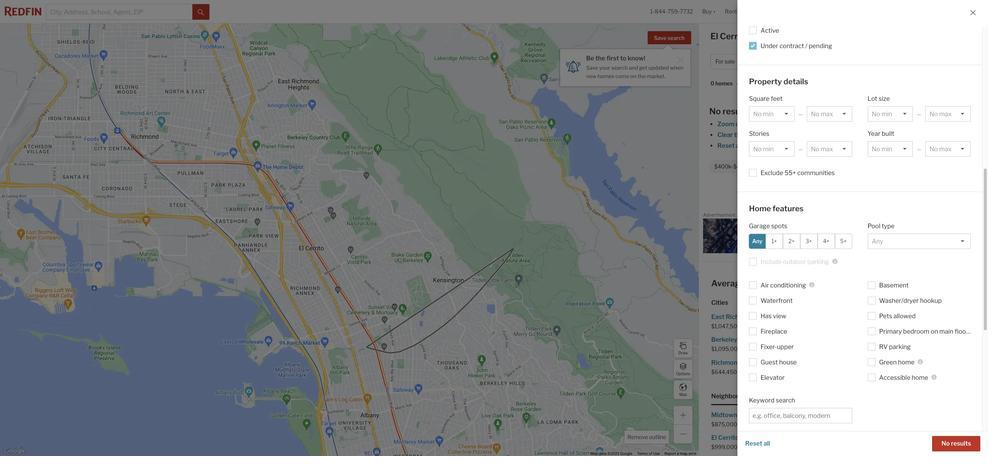 Task type: locate. For each thing, give the bounding box(es) containing it.
0 vertical spatial save
[[654, 35, 667, 41]]

homes right the hills
[[754, 435, 774, 442]]

0 horizontal spatial save
[[586, 65, 598, 71]]

0 horizontal spatial map
[[680, 452, 688, 457]]

map down options
[[679, 393, 687, 397]]

homes right more
[[899, 142, 919, 150]]

redfin
[[799, 190, 818, 198]]

google
[[620, 452, 633, 457]]

sale inside east richmond heights homes for sale $1,047,500
[[812, 314, 824, 321]]

1 horizontal spatial reset
[[745, 441, 763, 448]]

map right a
[[680, 452, 688, 457]]

studio+ left ba
[[873, 58, 893, 65]]

1+ radio
[[766, 234, 783, 249]]

• inside 'button'
[[962, 58, 964, 65]]

0 horizontal spatial results
[[723, 106, 751, 116]]

save inside save search button
[[654, 35, 667, 41]]

0 vertical spatial cerrito,
[[720, 31, 751, 41]]

pets
[[879, 313, 892, 320]]

land
[[844, 58, 856, 65]]

0 vertical spatial no
[[710, 106, 721, 116]]

1 vertical spatial $4.5m
[[734, 164, 750, 170]]

all down clear the map boundary button
[[736, 142, 743, 150]]

1 horizontal spatial all
[[764, 441, 770, 448]]

lot
[[868, 95, 878, 103]]

759-
[[668, 8, 680, 15]]

homes right new
[[598, 73, 614, 79]]

0 horizontal spatial to
[[620, 55, 627, 62]]

Any radio
[[749, 234, 766, 249]]

your inside save your search and get updated when new homes come on the market.
[[599, 65, 610, 71]]

results
[[723, 106, 751, 116], [951, 441, 971, 448]]

0 vertical spatial your
[[599, 65, 610, 71]]

save
[[654, 35, 667, 41], [586, 65, 598, 71]]

search inside save your search and get updated when new homes come on the market.
[[612, 65, 628, 71]]

richmond inside richmond homes for sale $644,450
[[711, 360, 741, 367]]

0 vertical spatial results
[[723, 106, 751, 116]]

search inside button
[[668, 35, 685, 41]]

richmond inside east richmond heights homes for sale $1,047,500
[[726, 314, 756, 321]]

homes inside kensington homes for sale $1,849,000
[[879, 337, 898, 344]]

house
[[779, 359, 797, 367]]

no results inside button
[[942, 441, 971, 448]]

map inside zoom out clear the map boundary reset all filters or remove one of your filters below to see more homes
[[745, 131, 758, 139]]

parking
[[808, 259, 829, 266], [889, 344, 911, 351]]

no results button
[[932, 437, 981, 452]]

sale down fireplace
[[769, 337, 781, 344]]

cerrito, up cities heading
[[828, 279, 858, 289]]

1 horizontal spatial /
[[894, 58, 896, 65]]

1 vertical spatial map
[[591, 452, 598, 457]]

7732
[[680, 8, 693, 15]]

1 vertical spatial report
[[665, 452, 676, 457]]

homes inside el cerrito hills homes for sale $999,000
[[754, 435, 774, 442]]

out
[[736, 121, 746, 128]]

save down 844-
[[654, 35, 667, 41]]

1 vertical spatial of
[[649, 452, 653, 457]]

cerrito, up for sale "button"
[[720, 31, 751, 41]]

map inside button
[[679, 393, 687, 397]]

cerrito up $999,000
[[718, 435, 739, 442]]

of right one
[[805, 142, 811, 150]]

filters down clear the map boundary button
[[744, 142, 761, 150]]

filters left below
[[827, 142, 844, 150]]

$629,000
[[844, 324, 870, 330]]

data
[[599, 452, 607, 457]]

el up for
[[711, 31, 718, 41]]

be
[[586, 55, 594, 62]]

4+ left the baths
[[811, 164, 818, 170]]

/ left "pending"
[[806, 42, 808, 50]]

0 vertical spatial studio+
[[873, 58, 893, 65]]

accessible
[[879, 375, 911, 382]]

error
[[689, 452, 697, 457]]

cerrito inside el cerrito hills homes for sale $999,000
[[718, 435, 739, 442]]

1 horizontal spatial 4+
[[823, 238, 830, 245]]

report left ad
[[967, 214, 979, 218]]

berkeley
[[711, 337, 738, 344]]

report a map error link
[[665, 452, 697, 457]]

the up reset all filters button
[[734, 131, 744, 139]]

for down 'fixer-'
[[763, 360, 772, 367]]

for inside the midtown homes for sale $875,000
[[760, 412, 768, 419]]

see
[[871, 142, 881, 150]]

save for save your search and get updated when new homes come on the market.
[[586, 65, 598, 71]]

all
[[736, 142, 743, 150], [764, 441, 770, 448]]

2 vertical spatial the
[[734, 131, 744, 139]]

remove
[[770, 142, 792, 150]]

for up accessible home
[[907, 360, 915, 367]]

the right be
[[596, 55, 605, 62]]

home up accessible home
[[898, 359, 915, 367]]

your
[[599, 65, 610, 71], [813, 142, 826, 150]]

1 horizontal spatial map
[[679, 393, 687, 397]]

for up under contract / pending
[[797, 31, 809, 41]]

1 vertical spatial to
[[864, 142, 870, 150]]

home for green
[[898, 359, 915, 367]]

$400k-
[[758, 58, 777, 65], [715, 164, 734, 170]]

for down bedroom
[[900, 337, 908, 344]]

save up new
[[586, 65, 598, 71]]

4+ for 4+ baths
[[811, 164, 818, 170]]

save inside save your search and get updated when new homes come on the market.
[[586, 65, 598, 71]]

homes down waterfront
[[781, 314, 801, 321]]

sale down e.g. office, balcony, modern "text field"
[[785, 435, 797, 442]]

terms
[[637, 452, 648, 457]]

1 horizontal spatial cerrito
[[868, 190, 888, 198]]

codes
[[779, 393, 798, 401]]

rv
[[879, 344, 888, 351]]

townhouse,
[[812, 58, 843, 65]]

save search
[[654, 35, 685, 41]]

1 vertical spatial search
[[612, 65, 628, 71]]

richmond annex $789,000
[[844, 412, 894, 428]]

save for save search
[[654, 35, 667, 41]]

reset inside button
[[745, 441, 763, 448]]

0 vertical spatial no results
[[710, 106, 751, 116]]

sale down "fixer-upper"
[[773, 360, 785, 367]]

filters
[[946, 58, 961, 65], [744, 142, 761, 150], [827, 142, 844, 150]]

• for homes
[[737, 81, 738, 87]]

1 horizontal spatial no results
[[942, 441, 971, 448]]

list box
[[749, 106, 795, 122], [807, 106, 852, 122], [868, 106, 913, 122], [926, 106, 971, 122], [749, 142, 795, 157], [807, 142, 852, 157], [868, 142, 913, 157], [926, 142, 971, 157], [868, 234, 971, 249]]

sale inside berkeley homes for sale $1,095,000
[[769, 337, 781, 344]]

for right reset all
[[775, 435, 784, 442]]

el up $999,000
[[711, 435, 717, 442]]

$400k-$4.5m down reset all filters button
[[715, 164, 750, 170]]

4+ inside radio
[[823, 238, 830, 245]]

homes left 'fixer-'
[[739, 337, 759, 344]]

1 vertical spatial •
[[737, 81, 738, 87]]

1 vertical spatial $400k-$4.5m
[[715, 164, 750, 170]]

cerrito for el cerrito
[[868, 190, 888, 198]]

0 horizontal spatial cerrito
[[718, 435, 739, 442]]

richmond for richmond annex
[[844, 412, 873, 419]]

for down "keyword"
[[760, 412, 768, 419]]

1 vertical spatial $400k-
[[715, 164, 734, 170]]

1 vertical spatial home
[[898, 359, 915, 367]]

for
[[716, 58, 724, 65]]

sale inside richmond homes for sale $644,450
[[773, 360, 785, 367]]

0 vertical spatial to
[[620, 55, 627, 62]]

for down fireplace
[[760, 337, 768, 344]]

berkeley homes for sale $1,095,000
[[711, 337, 781, 353]]

pending
[[809, 42, 832, 50]]

1 horizontal spatial report
[[967, 214, 979, 218]]

richmond up $644,450
[[711, 360, 741, 367]]

2 vertical spatial search
[[776, 397, 795, 405]]

to
[[620, 55, 627, 62], [864, 142, 870, 150]]

el inside el cerrito hills homes for sale $999,000
[[711, 435, 717, 442]]

of
[[805, 142, 811, 150], [649, 452, 653, 457]]

1 horizontal spatial parking
[[889, 344, 911, 351]]

parking down 4+ radio
[[808, 259, 829, 266]]

2 vertical spatial 4+
[[823, 238, 830, 245]]

your down first
[[599, 65, 610, 71]]

1 vertical spatial /
[[894, 58, 896, 65]]

1 horizontal spatial search
[[668, 35, 685, 41]]

filters right all
[[946, 58, 961, 65]]

3+ radio
[[800, 234, 818, 249]]

average
[[711, 279, 745, 289]]

homes down the primary
[[879, 337, 898, 344]]

homes down "keyword"
[[739, 412, 758, 419]]

0 vertical spatial report
[[967, 214, 979, 218]]

0 horizontal spatial •
[[737, 81, 738, 87]]

0 vertical spatial map
[[745, 131, 758, 139]]

2 horizontal spatial 4+
[[897, 58, 904, 65]]

homes down berkeley homes for sale $1,095,000
[[743, 360, 762, 367]]

stories
[[749, 130, 770, 138]]

has view
[[761, 313, 787, 320]]

reset inside zoom out clear the map boundary reset all filters or remove one of your filters below to see more homes
[[718, 142, 735, 150]]

parking up green home
[[889, 344, 911, 351]]

0 horizontal spatial parking
[[808, 259, 829, 266]]

$400k-$4.5m inside button
[[758, 58, 795, 65]]

homes inside east richmond heights homes for sale $1,047,500
[[781, 314, 801, 321]]

home down include
[[747, 279, 770, 289]]

e.g. office, balcony, modern text field
[[753, 413, 849, 420]]

map data ©2023 google
[[591, 452, 633, 457]]

2 horizontal spatial search
[[776, 397, 795, 405]]

allowed
[[894, 313, 916, 320]]

0 vertical spatial reset
[[718, 142, 735, 150]]

$400k- down under
[[758, 58, 777, 65]]

0 horizontal spatial on
[[630, 73, 637, 79]]

built
[[882, 130, 895, 138]]

1 horizontal spatial studio+
[[873, 58, 893, 65]]

your right one
[[813, 142, 826, 150]]

homes inside 0 homes •
[[716, 80, 733, 87]]

use
[[653, 452, 660, 457]]

1 vertical spatial cerrito
[[718, 435, 739, 442]]

sale down bedroom
[[909, 337, 921, 344]]

map left data
[[591, 452, 598, 457]]

richmond up $789,000
[[844, 412, 873, 419]]

1 horizontal spatial the
[[638, 73, 646, 79]]

guest
[[761, 359, 778, 367]]

2 vertical spatial home
[[912, 375, 928, 382]]

1 vertical spatial map
[[680, 452, 688, 457]]

to left see
[[864, 142, 870, 150]]

on left main
[[931, 328, 938, 336]]

1 vertical spatial 4+
[[811, 164, 818, 170]]

1 horizontal spatial $400k-
[[758, 58, 777, 65]]

0 vertical spatial 4+
[[897, 58, 904, 65]]

midtown
[[711, 412, 737, 419]]

el for el cerrito hills homes for sale $999,000
[[711, 435, 717, 442]]

map
[[679, 393, 687, 397], [591, 452, 598, 457]]

richmond inside richmond annex $789,000
[[844, 412, 873, 419]]

0 horizontal spatial your
[[599, 65, 610, 71]]

• inside 0 homes •
[[737, 81, 738, 87]]

0 vertical spatial map
[[679, 393, 687, 397]]

the inside zoom out clear the map boundary reset all filters or remove one of your filters below to see more homes
[[734, 131, 744, 139]]

0 horizontal spatial studio+
[[771, 164, 790, 170]]

0 vertical spatial all
[[736, 142, 743, 150]]

reset down the midtown homes for sale $875,000 on the bottom right of the page
[[745, 441, 763, 448]]

report left a
[[665, 452, 676, 457]]

map down out on the top right of page
[[745, 131, 758, 139]]

1 vertical spatial no results
[[942, 441, 971, 448]]

1 vertical spatial richmond
[[711, 360, 741, 367]]

homes
[[598, 73, 614, 79], [716, 80, 733, 87], [899, 142, 919, 150], [781, 314, 801, 321], [866, 314, 885, 321], [739, 337, 759, 344], [879, 337, 898, 344], [743, 360, 762, 367], [886, 360, 905, 367], [739, 412, 758, 419], [754, 435, 774, 442]]

fireplace
[[761, 328, 787, 336]]

1 horizontal spatial results
[[951, 441, 971, 448]]

1 vertical spatial studio+
[[771, 164, 790, 170]]

$400k-$4.5m down under
[[758, 58, 795, 65]]

1 horizontal spatial filters
[[827, 142, 844, 150]]

year built
[[868, 130, 895, 138]]

1 horizontal spatial on
[[931, 328, 938, 336]]

option group
[[749, 234, 852, 249]]

type
[[882, 223, 895, 230]]

square
[[749, 95, 770, 103]]

sort :
[[742, 80, 755, 87]]

the down get
[[638, 73, 646, 79]]

filters inside 'button'
[[946, 58, 961, 65]]

all right the hills
[[764, 441, 770, 448]]

for up the primary
[[886, 314, 895, 321]]

el for el cerrito
[[861, 190, 867, 198]]

2 vertical spatial richmond
[[844, 412, 873, 419]]

midtown homes for sale $875,000
[[711, 412, 781, 428]]

0 horizontal spatial filters
[[744, 142, 761, 150]]

homes up $629,000
[[866, 314, 885, 321]]

1 vertical spatial all
[[764, 441, 770, 448]]

el cerrito link
[[861, 190, 888, 198]]

2 horizontal spatial the
[[734, 131, 744, 139]]

$4.5m left remove $400k-$4.5m icon
[[734, 164, 750, 170]]

on down and
[[630, 73, 637, 79]]

property details
[[749, 77, 808, 86]]

for inside berkeley homes for sale $1,095,000
[[760, 337, 768, 344]]

to right first
[[620, 55, 627, 62]]

1 horizontal spatial no
[[942, 441, 950, 448]]

sale inside the midtown homes for sale $875,000
[[769, 412, 781, 419]]

california
[[826, 190, 853, 198]]

sale up accessible home
[[916, 360, 928, 367]]

outline
[[649, 435, 666, 441]]

0 horizontal spatial report
[[665, 452, 676, 457]]

homes inside richmond homes for sale $644,450
[[743, 360, 762, 367]]

1 horizontal spatial cerrito,
[[828, 279, 858, 289]]

ad region
[[703, 219, 984, 254]]

remove $400k-$4.5m image
[[754, 165, 759, 169]]

be the first to know!
[[586, 55, 645, 62]]

1 horizontal spatial $400k-$4.5m
[[758, 58, 795, 65]]

sale inside el cerrito hills homes for sale $999,000
[[785, 435, 797, 442]]

sale right for
[[725, 58, 735, 65]]

0 vertical spatial search
[[668, 35, 685, 41]]

sale inside san francisco homes for sale $1,349,900
[[916, 360, 928, 367]]

to inside dialog
[[620, 55, 627, 62]]

sale down keyword search
[[769, 412, 781, 419]]

reset down clear
[[718, 142, 735, 150]]

1 vertical spatial cerrito,
[[828, 279, 858, 289]]

0 vertical spatial $400k-
[[758, 58, 777, 65]]

homes inside berkeley homes for sale $1,095,000
[[739, 337, 759, 344]]

1 horizontal spatial your
[[813, 142, 826, 150]]

0 vertical spatial cerrito
[[868, 190, 888, 198]]

search for keyword search
[[776, 397, 795, 405]]

• left 4
[[962, 58, 964, 65]]

1 vertical spatial no
[[942, 441, 950, 448]]

0 vertical spatial on
[[630, 73, 637, 79]]

homes
[[766, 31, 795, 41]]

accessible home
[[879, 375, 928, 382]]

0 horizontal spatial no results
[[710, 106, 751, 116]]

4+ left ba
[[897, 58, 904, 65]]

4+ left the "5+"
[[823, 238, 830, 245]]

4+ radio
[[818, 234, 835, 249]]

ca left basement
[[860, 279, 872, 289]]

$400k- down reset all filters button
[[715, 164, 734, 170]]

ca up under
[[752, 31, 765, 41]]

1 vertical spatial your
[[813, 142, 826, 150]]

sale down cities heading
[[812, 314, 824, 321]]

richmond for richmond
[[711, 360, 741, 367]]

studio+ down remove
[[771, 164, 790, 170]]

for inside san francisco homes for sale $1,349,900
[[907, 360, 915, 367]]

property
[[749, 77, 782, 86]]

1-844-759-7732 link
[[650, 8, 693, 15]]

home right accessible at the bottom right of page
[[912, 375, 928, 382]]

el right california link
[[861, 190, 867, 198]]

0 vertical spatial home
[[747, 279, 770, 289]]

homes right 0
[[716, 80, 733, 87]]

neighborhoods
[[711, 393, 757, 401]]

/ left ba
[[894, 58, 896, 65]]

all inside zoom out clear the map boundary reset all filters or remove one of your filters below to see more homes
[[736, 142, 743, 150]]

cerrito up pool type
[[868, 190, 888, 198]]

richmond homes for sale $644,450
[[711, 360, 785, 376]]

• left sort
[[737, 81, 738, 87]]

san francisco homes for sale $1,349,900
[[844, 360, 928, 376]]

1 horizontal spatial •
[[962, 58, 964, 65]]

for right view
[[802, 314, 811, 321]]

report for report ad
[[967, 214, 979, 218]]

no
[[710, 106, 721, 116], [942, 441, 950, 448]]

studio+ inside button
[[873, 58, 893, 65]]

1 horizontal spatial save
[[654, 35, 667, 41]]

of inside zoom out clear the map boundary reset all filters or remove one of your filters below to see more homes
[[805, 142, 811, 150]]

of left use
[[649, 452, 653, 457]]

terms of use
[[637, 452, 660, 457]]

0 vertical spatial ca
[[752, 31, 765, 41]]

homes inside san francisco homes for sale $1,349,900
[[886, 360, 905, 367]]

studio+
[[873, 58, 893, 65], [771, 164, 790, 170]]

below
[[845, 142, 862, 150]]

upper
[[777, 344, 794, 351]]

richmond annex link
[[844, 411, 971, 421]]

your inside zoom out clear the map boundary reset all filters or remove one of your filters below to see more homes
[[813, 142, 826, 150]]

0 vertical spatial /
[[806, 42, 808, 50]]

california link
[[826, 190, 853, 198]]

green
[[879, 359, 897, 367]]

1 vertical spatial save
[[586, 65, 598, 71]]

richmond up $1,047,500
[[726, 314, 756, 321]]

1 horizontal spatial $4.5m
[[777, 58, 795, 65]]

0 horizontal spatial search
[[612, 65, 628, 71]]

sort
[[742, 80, 754, 87]]

townhouse, land
[[812, 58, 856, 65]]

cities heading
[[711, 299, 976, 308]]

studio+ for studio+
[[771, 164, 790, 170]]

homes up accessible at the bottom right of page
[[886, 360, 905, 367]]

spots
[[771, 223, 788, 230]]

0 vertical spatial $400k-$4.5m
[[758, 58, 795, 65]]

report inside button
[[967, 214, 979, 218]]

sale right pets
[[896, 314, 908, 321]]

reset
[[718, 142, 735, 150], [745, 441, 763, 448]]

$4.5m down contract
[[777, 58, 795, 65]]

— for year built
[[917, 146, 922, 153]]

0 horizontal spatial the
[[596, 55, 605, 62]]

1 vertical spatial on
[[931, 328, 938, 336]]



Task type: vqa. For each thing, say whether or not it's contained in the screenshot.


Task type: describe. For each thing, give the bounding box(es) containing it.
pool
[[868, 223, 881, 230]]

lot size
[[868, 95, 890, 103]]

— for lot size
[[917, 111, 922, 118]]

zoom out button
[[717, 121, 746, 128]]

option group containing any
[[749, 234, 852, 249]]

report a map error
[[665, 452, 697, 457]]

$999,000
[[711, 445, 738, 451]]

reset all
[[745, 441, 770, 448]]

the inside save your search and get updated when new homes come on the market.
[[638, 73, 646, 79]]

home for average
[[747, 279, 770, 289]]

ad
[[980, 214, 984, 218]]

all filters • 4 button
[[923, 54, 974, 69]]

el cerrito
[[861, 190, 888, 198]]

for inside kensington homes for sale $1,849,000
[[900, 337, 908, 344]]

neighborhoods element
[[711, 387, 757, 406]]

view
[[773, 313, 787, 320]]

for inside richmond homes for sale $644,450
[[763, 360, 772, 367]]

cerrito for el cerrito hills homes for sale $999,000
[[718, 435, 739, 442]]

$1,095,000
[[711, 346, 741, 353]]

homes inside zoom out clear the map boundary reset all filters or remove one of your filters below to see more homes
[[899, 142, 919, 150]]

844-
[[655, 8, 668, 15]]

1-844-759-7732
[[650, 8, 693, 15]]

4+ for 4+ radio
[[823, 238, 830, 245]]

garage spots
[[749, 223, 788, 230]]

waterfront
[[761, 297, 793, 305]]

on inside save your search and get updated when new homes come on the market.
[[630, 73, 637, 79]]

sale inside homes for sale $629,000
[[896, 314, 908, 321]]

floor
[[955, 328, 969, 336]]

report for report a map error
[[665, 452, 676, 457]]

4
[[965, 58, 969, 65]]

$400k- inside button
[[758, 58, 777, 65]]

under
[[761, 42, 778, 50]]

report ad button
[[967, 214, 984, 220]]

for inside el cerrito hills homes for sale $999,000
[[775, 435, 784, 442]]

map region
[[0, 0, 755, 457]]

recommended
[[756, 80, 795, 87]]

or
[[763, 142, 769, 150]]

el cerrito hills homes for sale $999,000
[[711, 435, 797, 451]]

exclude
[[761, 170, 783, 177]]

google image
[[2, 447, 27, 457]]

has
[[761, 313, 772, 320]]

homes inside save your search and get updated when new homes come on the market.
[[598, 73, 614, 79]]

0 vertical spatial the
[[596, 55, 605, 62]]

garage
[[749, 223, 770, 230]]

map for map
[[679, 393, 687, 397]]

annex
[[875, 412, 894, 419]]

more
[[883, 142, 898, 150]]

studio+ for studio+ / 4+ ba
[[873, 58, 893, 65]]

remove outline button
[[625, 431, 669, 445]]

remove
[[628, 435, 648, 441]]

near
[[798, 279, 816, 289]]

0 horizontal spatial $400k-$4.5m
[[715, 164, 750, 170]]

reset all button
[[745, 437, 770, 452]]

washer/dryer
[[879, 297, 919, 305]]

pets allowed
[[879, 313, 916, 320]]

all
[[938, 58, 945, 65]]

$1,849,000
[[844, 346, 874, 353]]

zip codes element
[[769, 387, 798, 406]]

air
[[761, 282, 769, 289]]

0 vertical spatial parking
[[808, 259, 829, 266]]

east
[[711, 314, 725, 321]]

el right near
[[818, 279, 826, 289]]

year
[[868, 130, 881, 138]]

City, Address, School, Agent, ZIP search field
[[46, 4, 192, 20]]

kensington homes for sale $1,849,000
[[844, 337, 921, 353]]

• for filters
[[962, 58, 964, 65]]

sale inside "button"
[[725, 58, 735, 65]]

first
[[607, 55, 619, 62]]

0 horizontal spatial no
[[710, 106, 721, 116]]

all filters • 4
[[938, 58, 969, 65]]

5+ radio
[[835, 234, 852, 249]]

0 horizontal spatial ca
[[752, 31, 765, 41]]

1 vertical spatial ca
[[860, 279, 872, 289]]

homes for sale link
[[844, 312, 971, 323]]

$4.5m inside the $400k-$4.5m button
[[777, 58, 795, 65]]

0 homes •
[[711, 80, 738, 87]]

homes inside the midtown homes for sale $875,000
[[739, 412, 758, 419]]

keyword
[[749, 397, 775, 405]]

townhouse, land button
[[807, 54, 865, 69]]

square feet
[[749, 95, 783, 103]]

5+
[[840, 238, 847, 245]]

3+
[[806, 238, 812, 245]]

results inside button
[[951, 441, 971, 448]]

options
[[676, 372, 690, 377]]

home for accessible
[[912, 375, 928, 382]]

redfin link
[[799, 190, 818, 198]]

submit search image
[[198, 9, 204, 15]]

/ inside button
[[894, 58, 896, 65]]

include outdoor parking
[[761, 259, 829, 266]]

and
[[629, 65, 638, 71]]

save your search and get updated when new homes come on the market.
[[586, 65, 683, 79]]

sale
[[810, 31, 828, 41]]

zip
[[769, 393, 778, 401]]

55+
[[785, 170, 796, 177]]

kensington
[[844, 337, 877, 344]]

:
[[754, 80, 755, 87]]

homes inside homes for sale $629,000
[[866, 314, 885, 321]]

— for stories
[[798, 146, 803, 153]]

0 horizontal spatial /
[[806, 42, 808, 50]]

0 horizontal spatial of
[[649, 452, 653, 457]]

francisco
[[856, 360, 884, 367]]

4+ inside button
[[897, 58, 904, 65]]

elevator
[[761, 375, 785, 382]]

save search button
[[648, 31, 691, 44]]

el for el cerrito, ca homes for sale
[[711, 31, 718, 41]]

for inside east richmond heights homes for sale $1,047,500
[[802, 314, 811, 321]]

sale inside kensington homes for sale $1,849,000
[[909, 337, 921, 344]]

1 vertical spatial parking
[[889, 344, 911, 351]]

0
[[711, 80, 714, 87]]

map button
[[674, 381, 693, 400]]

zip codes
[[769, 393, 798, 401]]

primary bedroom on main floor
[[879, 328, 969, 336]]

to inside zoom out clear the map boundary reset all filters or remove one of your filters below to see more homes
[[864, 142, 870, 150]]

$644,450
[[711, 369, 737, 376]]

clear
[[718, 131, 733, 139]]

$1,047,500
[[711, 324, 741, 330]]

0 horizontal spatial cerrito,
[[720, 31, 751, 41]]

any
[[752, 238, 763, 245]]

— for square feet
[[798, 111, 803, 118]]

all inside button
[[764, 441, 770, 448]]

map for map data ©2023 google
[[591, 452, 598, 457]]

for inside homes for sale $629,000
[[886, 314, 895, 321]]

1-
[[650, 8, 655, 15]]

be the first to know! dialog
[[560, 45, 690, 86]]

no inside no results button
[[942, 441, 950, 448]]

studio+ / 4+ ba button
[[868, 54, 920, 69]]

market.
[[647, 73, 666, 79]]

bedroom
[[903, 328, 930, 336]]

search for save search
[[668, 35, 685, 41]]

$1,349,900
[[844, 369, 873, 376]]

2+ radio
[[783, 234, 800, 249]]

options button
[[674, 360, 693, 379]]

home
[[749, 204, 771, 214]]

heights
[[757, 314, 780, 321]]

communities
[[798, 170, 835, 177]]

for sale
[[716, 58, 735, 65]]

0 horizontal spatial $400k-
[[715, 164, 734, 170]]



